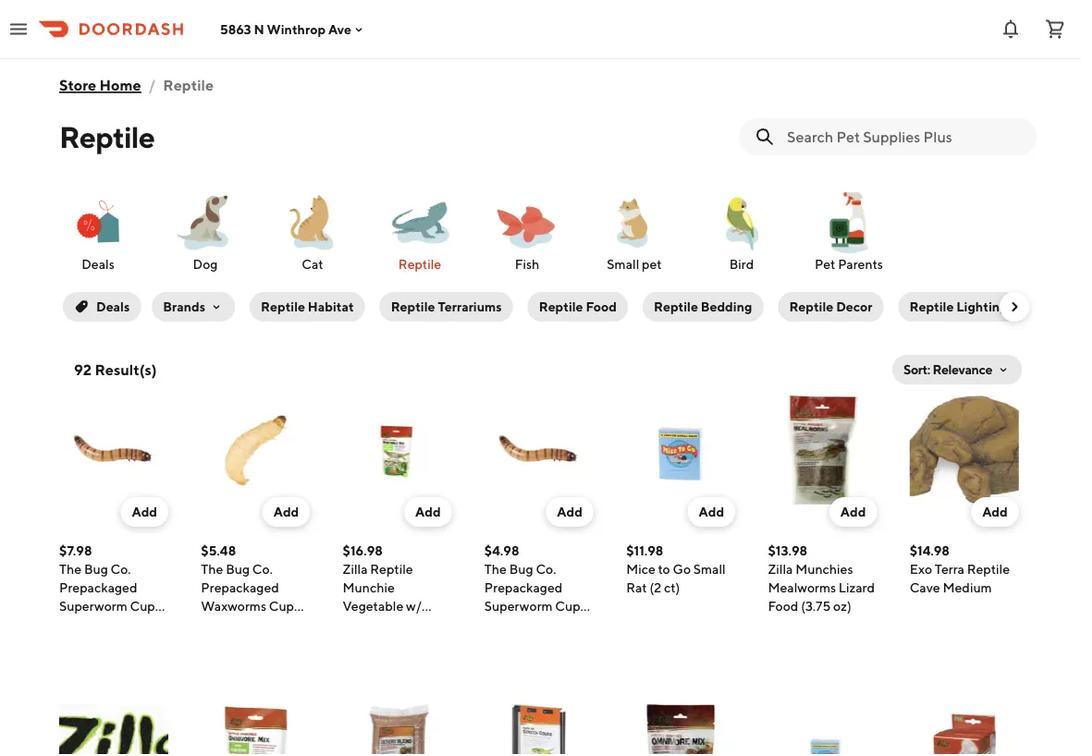 Task type: locate. For each thing, give the bounding box(es) containing it.
add up $11.98 mice to go small rat (2 ct)
[[699, 505, 725, 520]]

ct) down waxworms
[[225, 618, 241, 633]]

zilla ground english walnut shells reptile bedding (5 qt) image
[[343, 705, 452, 756]]

prepackaged for $7.98
[[59, 581, 137, 596]]

deals down deals image
[[82, 257, 115, 272]]

3 the from the left
[[485, 562, 507, 577]]

ct) inside $4.98 the bug co. prepackaged superworm cup (25 ct)
[[507, 618, 523, 633]]

dog
[[193, 257, 218, 272]]

add for $11.98 mice to go small rat (2 ct)
[[699, 505, 725, 520]]

add button
[[121, 498, 168, 527], [121, 498, 168, 527], [262, 498, 310, 527], [262, 498, 310, 527], [404, 498, 452, 527], [404, 498, 452, 527], [546, 498, 594, 527], [546, 498, 594, 527], [688, 498, 736, 527], [688, 498, 736, 527], [830, 498, 877, 527], [830, 498, 877, 527], [972, 498, 1019, 527], [972, 498, 1019, 527]]

0 horizontal spatial prepackaged
[[59, 581, 137, 596]]

2 horizontal spatial cup
[[555, 599, 581, 614]]

(3.75
[[801, 599, 831, 614]]

0 horizontal spatial zilla
[[343, 562, 368, 577]]

the bug co. prepackaged waxworms cup (50 ct) image
[[201, 396, 310, 505]]

4 add from the left
[[557, 505, 583, 520]]

bug down $7.98
[[84, 562, 108, 577]]

fish link
[[481, 189, 574, 274]]

reptile inside $16.98 zilla reptile munchie vegetable w/ calcium v 4 (4 oz)
[[370, 562, 413, 577]]

oz) down lizard
[[834, 599, 852, 614]]

1 horizontal spatial co.
[[252, 562, 273, 577]]

1 horizontal spatial food
[[768, 599, 799, 614]]

next image
[[1008, 300, 1022, 315]]

fish
[[515, 257, 540, 272]]

$5.48
[[201, 544, 236, 559]]

the inside '$5.48 the bug co. prepackaged waxworms cup (50 ct)'
[[201, 562, 223, 577]]

1 superworm from the left
[[59, 599, 127, 614]]

add
[[132, 505, 157, 520], [274, 505, 299, 520], [415, 505, 441, 520], [557, 505, 583, 520], [699, 505, 725, 520], [841, 505, 866, 520], [983, 505, 1008, 520]]

cup for the bug co. prepackaged waxworms cup (50 ct)
[[269, 599, 294, 614]]

small right go
[[694, 562, 726, 577]]

the down $7.98
[[59, 562, 81, 577]]

reptile food
[[539, 299, 617, 315]]

brands
[[163, 299, 205, 315]]

ct) right the (2
[[664, 581, 680, 596]]

(50 down waxworms
[[201, 618, 223, 633]]

ct) inside '$5.48 the bug co. prepackaged waxworms cup (50 ct)'
[[225, 618, 241, 633]]

6 add from the left
[[841, 505, 866, 520]]

5863 n winthrop ave button
[[220, 22, 366, 37]]

1 horizontal spatial zilla
[[768, 562, 793, 577]]

2 co. from the left
[[252, 562, 273, 577]]

reptile decor button
[[778, 292, 884, 322]]

0 horizontal spatial small
[[607, 257, 640, 272]]

0 vertical spatial food
[[586, 299, 617, 315]]

0 horizontal spatial co.
[[111, 562, 131, 577]]

$16.98 zilla reptile munchie vegetable w/ calcium v 4 (4 oz)
[[343, 544, 450, 633]]

reptile down pet
[[654, 299, 698, 315]]

reptile habitat link
[[246, 289, 369, 326]]

add up '$5.48 the bug co. prepackaged waxworms cup (50 ct)'
[[274, 505, 299, 520]]

zilla
[[343, 562, 368, 577], [768, 562, 793, 577]]

$11.98
[[626, 544, 664, 559]]

the
[[59, 562, 81, 577], [201, 562, 223, 577], [485, 562, 507, 577]]

superworm for (50
[[59, 599, 127, 614]]

2 the from the left
[[201, 562, 223, 577]]

co. inside $7.98 the bug co. prepackaged superworm cup (50 ct)
[[111, 562, 131, 577]]

superworm
[[59, 599, 127, 614], [485, 599, 553, 614]]

reptile
[[163, 76, 214, 94], [59, 119, 155, 154], [399, 257, 441, 272], [261, 299, 305, 315], [391, 299, 435, 315], [539, 299, 583, 315], [654, 299, 698, 315], [790, 299, 834, 315], [910, 299, 954, 315], [370, 562, 413, 577], [967, 562, 1010, 577]]

0 vertical spatial oz)
[[834, 599, 852, 614]]

cup
[[130, 599, 155, 614], [269, 599, 294, 614], [555, 599, 581, 614]]

1 horizontal spatial superworm
[[485, 599, 553, 614]]

ct) right '(25'
[[507, 618, 523, 633]]

bug for $4.98
[[510, 562, 533, 577]]

superworm down $7.98
[[59, 599, 127, 614]]

prepackaged down $4.98
[[485, 581, 563, 596]]

food
[[586, 299, 617, 315], [768, 599, 799, 614]]

add up $4.98 the bug co. prepackaged superworm cup (25 ct)
[[557, 505, 583, 520]]

1 prepackaged from the left
[[59, 581, 137, 596]]

(50
[[59, 618, 81, 633], [201, 618, 223, 633]]

pet parents link
[[803, 189, 896, 274]]

1 vertical spatial deals
[[96, 299, 130, 315]]

$7.98 the bug co. prepackaged superworm cup (50 ct)
[[59, 544, 155, 633]]

zilla inside $13.98 zilla munchies mealworms lizard food (3.75 oz)
[[768, 562, 793, 577]]

1 zilla from the left
[[343, 562, 368, 577]]

2 horizontal spatial co.
[[536, 562, 556, 577]]

reptile up medium
[[967, 562, 1010, 577]]

oz)
[[834, 599, 852, 614], [431, 618, 450, 633]]

rat
[[626, 581, 647, 596]]

food inside $13.98 zilla munchies mealworms lizard food (3.75 oz)
[[768, 599, 799, 614]]

add up the $14.98 exo terra reptile cave medium
[[983, 505, 1008, 520]]

(50 down $7.98
[[59, 618, 81, 633]]

co. inside $4.98 the bug co. prepackaged superworm cup (25 ct)
[[536, 562, 556, 577]]

$4.98
[[485, 544, 519, 559]]

1 add from the left
[[132, 505, 157, 520]]

bug inside $4.98 the bug co. prepackaged superworm cup (25 ct)
[[510, 562, 533, 577]]

1 co. from the left
[[111, 562, 131, 577]]

0 horizontal spatial (50
[[59, 618, 81, 633]]

the bug co. prepackaged superworm cup (25 ct) image
[[485, 396, 594, 505]]

prepackaged down $7.98
[[59, 581, 137, 596]]

1 horizontal spatial cup
[[269, 599, 294, 614]]

3 prepackaged from the left
[[485, 581, 563, 596]]

zilla down $13.98 at the right bottom of the page
[[768, 562, 793, 577]]

0 horizontal spatial cup
[[130, 599, 155, 614]]

prepackaged for $4.98
[[485, 581, 563, 596]]

2 zilla from the left
[[768, 562, 793, 577]]

2 add from the left
[[274, 505, 299, 520]]

zilla incandescent day white spot 75 watt light bulb for reptiles image
[[910, 705, 1019, 756]]

1 vertical spatial food
[[768, 599, 799, 614]]

pet parents image
[[816, 189, 883, 255]]

5 add from the left
[[699, 505, 725, 520]]

prepackaged inside '$5.48 the bug co. prepackaged waxworms cup (50 ct)'
[[201, 581, 279, 596]]

2 horizontal spatial prepackaged
[[485, 581, 563, 596]]

the down '$5.48'
[[201, 562, 223, 577]]

cat link
[[266, 189, 359, 274]]

7 add from the left
[[983, 505, 1008, 520]]

add for $7.98 the bug co. prepackaged superworm cup (50 ct)
[[132, 505, 157, 520]]

reptile lighting
[[910, 299, 1008, 315]]

relevance
[[933, 362, 993, 377]]

reptile right /
[[163, 76, 214, 94]]

prepackaged inside $7.98 the bug co. prepackaged superworm cup (50 ct)
[[59, 581, 137, 596]]

2 horizontal spatial bug
[[510, 562, 533, 577]]

zilla down $16.98
[[343, 562, 368, 577]]

add for $16.98 zilla reptile munchie vegetable w/ calcium v 4 (4 oz)
[[415, 505, 441, 520]]

/
[[149, 76, 156, 94]]

oz) right (4
[[431, 618, 450, 633]]

prepackaged inside $4.98 the bug co. prepackaged superworm cup (25 ct)
[[485, 581, 563, 596]]

(50 inside $7.98 the bug co. prepackaged superworm cup (50 ct)
[[59, 618, 81, 633]]

food down small pet
[[586, 299, 617, 315]]

reptile up munchie
[[370, 562, 413, 577]]

co.
[[111, 562, 131, 577], [252, 562, 273, 577], [536, 562, 556, 577]]

1 horizontal spatial prepackaged
[[201, 581, 279, 596]]

(2
[[650, 581, 662, 596]]

cup inside '$5.48 the bug co. prepackaged waxworms cup (50 ct)'
[[269, 599, 294, 614]]

reptile image
[[387, 189, 453, 255]]

the inside $4.98 the bug co. prepackaged superworm cup (25 ct)
[[485, 562, 507, 577]]

2 prepackaged from the left
[[201, 581, 279, 596]]

superworm inside $4.98 the bug co. prepackaged superworm cup (25 ct)
[[485, 599, 553, 614]]

ct) for the bug co. prepackaged superworm cup (50 ct)
[[84, 618, 100, 633]]

sort: relevance
[[904, 362, 993, 377]]

reptile lighting button
[[899, 292, 1019, 322]]

reptile left decor
[[790, 299, 834, 315]]

bug inside $7.98 the bug co. prepackaged superworm cup (50 ct)
[[84, 562, 108, 577]]

0 horizontal spatial the
[[59, 562, 81, 577]]

reptile bedding
[[654, 299, 753, 315]]

cup inside $7.98 the bug co. prepackaged superworm cup (50 ct)
[[130, 599, 155, 614]]

ct)
[[664, 581, 680, 596], [84, 618, 100, 633], [225, 618, 241, 633], [507, 618, 523, 633]]

5863
[[220, 22, 251, 37]]

small pet
[[607, 257, 662, 272]]

1 horizontal spatial the
[[201, 562, 223, 577]]

Search Pet Supplies Plus search field
[[787, 127, 1022, 147]]

reptile left the habitat
[[261, 299, 305, 315]]

1 horizontal spatial (50
[[201, 618, 223, 633]]

food down mealworms
[[768, 599, 799, 614]]

2 horizontal spatial the
[[485, 562, 507, 577]]

1 horizontal spatial bug
[[226, 562, 250, 577]]

cat
[[302, 257, 323, 272]]

bug inside '$5.48 the bug co. prepackaged waxworms cup (50 ct)'
[[226, 562, 250, 577]]

decor
[[836, 299, 873, 315]]

oz) inside $13.98 zilla munchies mealworms lizard food (3.75 oz)
[[834, 599, 852, 614]]

superworm up '(25'
[[485, 599, 553, 614]]

1 vertical spatial oz)
[[431, 618, 450, 633]]

reptile bedding button
[[643, 292, 764, 322]]

ct) for the bug co. prepackaged waxworms cup (50 ct)
[[225, 618, 241, 633]]

add up munchies
[[841, 505, 866, 520]]

1 horizontal spatial oz)
[[834, 599, 852, 614]]

bug down $4.98
[[510, 562, 533, 577]]

small left pet
[[607, 257, 640, 272]]

2 (50 from the left
[[201, 618, 223, 633]]

zilla munchies mealworms lizard food (3.75 oz) image
[[768, 396, 877, 505]]

2 cup from the left
[[269, 599, 294, 614]]

reptile down store home link
[[59, 119, 155, 154]]

2 bug from the left
[[226, 562, 250, 577]]

add up $7.98 the bug co. prepackaged superworm cup (50 ct)
[[132, 505, 157, 520]]

bug
[[84, 562, 108, 577], [226, 562, 250, 577], [510, 562, 533, 577]]

n
[[254, 22, 264, 37]]

cup for the bug co. prepackaged superworm cup (25 ct)
[[555, 599, 581, 614]]

store home / reptile
[[59, 76, 214, 94]]

add up $16.98 zilla reptile munchie vegetable w/ calcium v 4 (4 oz)
[[415, 505, 441, 520]]

3 add from the left
[[415, 505, 441, 520]]

(50 inside '$5.48 the bug co. prepackaged waxworms cup (50 ct)'
[[201, 618, 223, 633]]

1 vertical spatial small
[[694, 562, 726, 577]]

$5.48 the bug co. prepackaged waxworms cup (50 ct)
[[201, 544, 294, 633]]

co. inside '$5.48 the bug co. prepackaged waxworms cup (50 ct)'
[[252, 562, 273, 577]]

bug for $7.98
[[84, 562, 108, 577]]

1 (50 from the left
[[59, 618, 81, 633]]

3 bug from the left
[[510, 562, 533, 577]]

prepackaged
[[59, 581, 137, 596], [201, 581, 279, 596], [485, 581, 563, 596]]

0 vertical spatial small
[[607, 257, 640, 272]]

the inside $7.98 the bug co. prepackaged superworm cup (50 ct)
[[59, 562, 81, 577]]

0 horizontal spatial bug
[[84, 562, 108, 577]]

ct) inside $7.98 the bug co. prepackaged superworm cup (50 ct)
[[84, 618, 100, 633]]

92
[[74, 361, 92, 379]]

the down $4.98
[[485, 562, 507, 577]]

reptile down 'reptile' "image"
[[399, 257, 441, 272]]

3 cup from the left
[[555, 599, 581, 614]]

1 horizontal spatial small
[[694, 562, 726, 577]]

0 horizontal spatial oz)
[[431, 618, 450, 633]]

add for $13.98 zilla munchies mealworms lizard food (3.75 oz)
[[841, 505, 866, 520]]

0 horizontal spatial food
[[586, 299, 617, 315]]

superworm inside $7.98 the bug co. prepackaged superworm cup (50 ct)
[[59, 599, 127, 614]]

5863 n winthrop ave
[[220, 22, 352, 37]]

deals up the 92 result(s)
[[96, 299, 130, 315]]

reptile decor link
[[775, 289, 888, 326]]

deals
[[82, 257, 115, 272], [96, 299, 130, 315]]

92 result(s)
[[74, 361, 157, 379]]

co. for $5.48
[[252, 562, 273, 577]]

0 items, open order cart image
[[1045, 18, 1067, 40]]

bug down '$5.48'
[[226, 562, 250, 577]]

1 cup from the left
[[130, 599, 155, 614]]

cup inside $4.98 the bug co. prepackaged superworm cup (25 ct)
[[555, 599, 581, 614]]

ct) down $7.98
[[84, 618, 100, 633]]

reptile bedding link
[[639, 289, 767, 326]]

2 superworm from the left
[[485, 599, 553, 614]]

0 horizontal spatial superworm
[[59, 599, 127, 614]]

small
[[607, 257, 640, 272], [694, 562, 726, 577]]

1 bug from the left
[[84, 562, 108, 577]]

prepackaged up waxworms
[[201, 581, 279, 596]]

1 the from the left
[[59, 562, 81, 577]]

zilla inside $16.98 zilla reptile munchie vegetable w/ calcium v 4 (4 oz)
[[343, 562, 368, 577]]

3 co. from the left
[[536, 562, 556, 577]]



Task type: describe. For each thing, give the bounding box(es) containing it.
bird link
[[696, 189, 788, 274]]

reptile left terrariums
[[391, 299, 435, 315]]

reptile food button
[[528, 292, 628, 322]]

reptile left lighting
[[910, 299, 954, 315]]

lighting
[[957, 299, 1008, 315]]

pet
[[642, 257, 662, 272]]

reptile terrariums
[[391, 299, 502, 315]]

zilla reptile munchies omnivore with calcium reptile food (4 oz) image
[[201, 705, 310, 756]]

small inside $11.98 mice to go small rat (2 ct)
[[694, 562, 726, 577]]

pet parents
[[815, 257, 883, 272]]

small pet image
[[601, 189, 668, 255]]

zilla for zilla munchies mealworms lizard food (3.75 oz)
[[768, 562, 793, 577]]

reptile food link
[[524, 289, 632, 326]]

$16.98
[[343, 544, 383, 559]]

pet
[[815, 257, 836, 272]]

bird image
[[709, 189, 775, 255]]

cat image
[[279, 189, 346, 255]]

w/
[[406, 599, 422, 614]]

sort: relevance button
[[893, 355, 1022, 385]]

reptile habitat
[[261, 299, 354, 315]]

result(s)
[[95, 361, 157, 379]]

co. for $7.98
[[111, 562, 131, 577]]

prepackaged for $5.48
[[201, 581, 279, 596]]

reptile terrariums button
[[380, 292, 513, 322]]

reptile down fish on the left
[[539, 299, 583, 315]]

lizard
[[839, 581, 875, 596]]

the bug co. prepackaged superworm cup (50 ct) image
[[59, 396, 168, 505]]

the for the bug co. prepackaged superworm cup (25 ct)
[[485, 562, 507, 577]]

$14.98
[[910, 544, 950, 559]]

parents
[[838, 257, 883, 272]]

cave
[[910, 581, 941, 596]]

reptile lighting link
[[895, 289, 1023, 326]]

mice to go small rat (2 ct) image
[[626, 396, 736, 505]]

terra
[[935, 562, 965, 577]]

medium
[[943, 581, 992, 596]]

$7.98
[[59, 544, 92, 559]]

add for $5.48 the bug co. prepackaged waxworms cup (50 ct)
[[274, 505, 299, 520]]

open menu image
[[7, 18, 30, 40]]

bedding
[[701, 299, 753, 315]]

$11.98 mice to go small rat (2 ct)
[[626, 544, 726, 596]]

munchies
[[796, 562, 853, 577]]

food inside reptile food button
[[586, 299, 617, 315]]

terrariums
[[438, 299, 502, 315]]

deals link
[[52, 189, 144, 274]]

superworm for (25
[[485, 599, 553, 614]]

dog image
[[172, 189, 239, 255]]

home
[[99, 76, 141, 94]]

0 vertical spatial deals
[[82, 257, 115, 272]]

ct) for the bug co. prepackaged superworm cup (25 ct)
[[507, 618, 523, 633]]

4
[[406, 618, 414, 633]]

$13.98 zilla munchies mealworms lizard food (3.75 oz)
[[768, 544, 875, 614]]

$14.98 exo terra reptile cave medium
[[910, 544, 1010, 596]]

munchie
[[343, 581, 395, 596]]

deals image
[[65, 189, 131, 255]]

zilla reptile munchies mealworms lizard food (5 oz) image
[[59, 705, 168, 756]]

mice
[[626, 562, 656, 577]]

v
[[394, 618, 403, 633]]

(50 for the bug co. prepackaged waxworms cup (50 ct)
[[201, 618, 223, 633]]

zilla reptile munchies omnivore mix lizard food (4 oz) image
[[626, 705, 736, 756]]

sort:
[[904, 362, 931, 377]]

reptile decor
[[790, 299, 873, 315]]

(50 for the bug co. prepackaged superworm cup (50 ct)
[[59, 618, 81, 633]]

exo
[[910, 562, 933, 577]]

dog link
[[159, 189, 252, 274]]

waxworms
[[201, 599, 266, 614]]

cup for the bug co. prepackaged superworm cup (50 ct)
[[130, 599, 155, 614]]

$4.98 the bug co. prepackaged superworm cup (25 ct)
[[485, 544, 581, 633]]

exo terra reptile cave medium image
[[910, 396, 1019, 505]]

(25
[[485, 618, 505, 633]]

add for $14.98 exo terra reptile cave medium
[[983, 505, 1008, 520]]

notification bell image
[[1000, 18, 1022, 40]]

reptile link
[[374, 189, 466, 274]]

(4
[[417, 618, 429, 633]]

add for $4.98 the bug co. prepackaged superworm cup (25 ct)
[[557, 505, 583, 520]]

vegetable
[[343, 599, 404, 614]]

store
[[59, 76, 96, 94]]

the for the bug co. prepackaged superworm cup (50 ct)
[[59, 562, 81, 577]]

bug for $5.48
[[226, 562, 250, 577]]

store home link
[[59, 67, 141, 104]]

zilla fresh air screen cover for terrarium 12" x 16" image
[[485, 705, 594, 756]]

reptile inside the $14.98 exo terra reptile cave medium
[[967, 562, 1010, 577]]

fish image
[[494, 189, 561, 255]]

reptile habitat button
[[250, 292, 365, 322]]

calcium
[[343, 618, 392, 633]]

ct) inside $11.98 mice to go small rat (2 ct)
[[664, 581, 680, 596]]

$13.98
[[768, 544, 808, 559]]

mealworms
[[768, 581, 836, 596]]

reptile terrariums link
[[376, 289, 517, 326]]

small pet link
[[588, 189, 681, 274]]

go
[[673, 562, 691, 577]]

ave
[[328, 22, 352, 37]]

bird
[[730, 257, 754, 272]]

habitat
[[308, 299, 354, 315]]

brands button
[[152, 292, 235, 322]]

zilla reptile munchie vegetable w/ calcium v 4 (4 oz) image
[[343, 396, 452, 505]]

winthrop
[[267, 22, 326, 37]]

to
[[658, 562, 671, 577]]

the for the bug co. prepackaged waxworms cup (50 ct)
[[201, 562, 223, 577]]

zilla for zilla reptile munchie vegetable w/ calcium v 4 (4 oz)
[[343, 562, 368, 577]]

co. for $4.98
[[536, 562, 556, 577]]

mice to go medium mouse (4 ct) image
[[768, 705, 877, 756]]

oz) inside $16.98 zilla reptile munchie vegetable w/ calcium v 4 (4 oz)
[[431, 618, 450, 633]]



Task type: vqa. For each thing, say whether or not it's contained in the screenshot.
The Bug Co. Prepackaged Superworm Cup (50 ct)'s (50
yes



